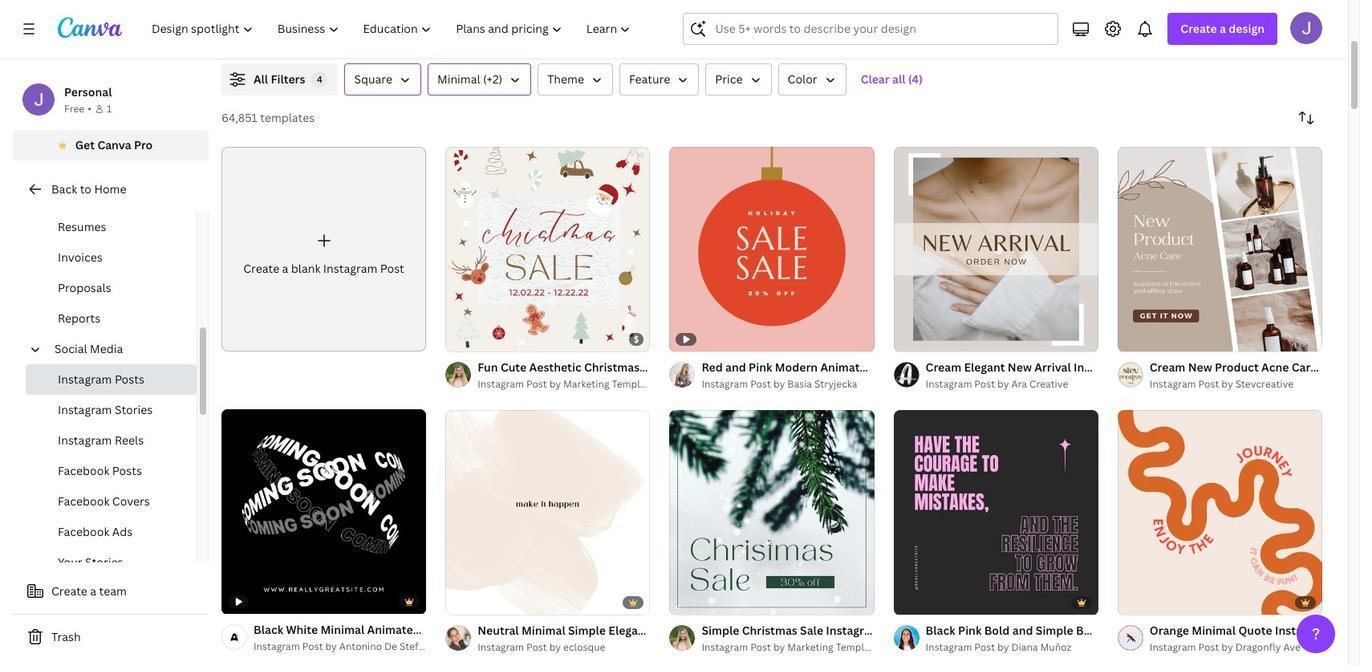 Task type: locate. For each thing, give the bounding box(es) containing it.
0 vertical spatial and
[[726, 360, 746, 375]]

2 simple from the left
[[702, 623, 739, 638]]

1 horizontal spatial black
[[926, 623, 956, 638]]

create
[[1181, 21, 1217, 36], [243, 261, 279, 276], [51, 583, 87, 599]]

top level navigation element
[[141, 13, 645, 45]]

create inside button
[[51, 583, 87, 599]]

1 vertical spatial and
[[1013, 623, 1033, 638]]

soon
[[467, 622, 495, 638]]

elegant
[[964, 360, 1005, 375], [609, 623, 650, 638]]

canva
[[97, 137, 131, 152]]

cream left product
[[1150, 360, 1186, 375]]

1 facebook from the top
[[58, 463, 109, 478]]

simple christmas sale instagram post image
[[670, 410, 874, 615]]

4 filter options selected element
[[312, 71, 328, 87]]

1 vertical spatial marketing
[[787, 641, 834, 654]]

0 horizontal spatial co.
[[662, 377, 677, 391]]

black left bold
[[926, 623, 956, 638]]

Search search field
[[715, 14, 1048, 44]]

4
[[317, 73, 322, 85]]

1 horizontal spatial quote
[[1127, 623, 1161, 638]]

price
[[715, 71, 743, 87]]

3 facebook from the top
[[58, 524, 109, 539]]

0 horizontal spatial black
[[254, 622, 283, 638]]

1 vertical spatial elegant
[[609, 623, 650, 638]]

by inside red and pink modern animated holiday sale instagram post instagram post by basia stryjecka
[[774, 377, 785, 391]]

minimal left the (+2)
[[437, 71, 480, 87]]

1 horizontal spatial marketing
[[787, 641, 834, 654]]

by left antonino
[[325, 640, 337, 654]]

and up diana
[[1013, 623, 1033, 638]]

cream right "holiday" at bottom
[[926, 360, 962, 375]]

0 vertical spatial create
[[1181, 21, 1217, 36]]

facebook down instagram reels in the left of the page
[[58, 463, 109, 478]]

1 simple from the left
[[568, 623, 606, 638]]

1 horizontal spatial elegant
[[964, 360, 1005, 375]]

fun cute aesthetic christmas sale instagram post image
[[446, 147, 650, 352]]

0 horizontal spatial sale
[[642, 360, 666, 375]]

templates down simple christmas sale instagram post link
[[836, 641, 884, 654]]

home
[[94, 181, 126, 197]]

facebook up your stories
[[58, 524, 109, 539]]

2 horizontal spatial create
[[1181, 21, 1217, 36]]

create inside 'dropdown button'
[[1181, 21, 1217, 36]]

1 vertical spatial instagram post by marketing templates co. link
[[702, 640, 901, 656]]

a left design
[[1220, 21, 1226, 36]]

1 horizontal spatial cream
[[1150, 360, 1186, 375]]

•
[[88, 102, 91, 116]]

1 horizontal spatial co.
[[886, 641, 901, 654]]

a left blank
[[282, 261, 288, 276]]

0 vertical spatial christmas
[[584, 360, 640, 375]]

templates inside fun cute aesthetic christmas sale instagram post instagram post by marketing templates co.
[[612, 377, 660, 391]]

pro
[[134, 137, 153, 152]]

by left the 'basia'
[[774, 377, 785, 391]]

facebook for facebook ads
[[58, 524, 109, 539]]

stevcreative
[[1236, 377, 1294, 391]]

filters
[[271, 71, 305, 87]]

cream new product acne care instagram post image
[[1118, 147, 1323, 352]]

posts
[[115, 372, 144, 387], [112, 463, 142, 478]]

by down product
[[1222, 377, 1233, 391]]

instagram post by diana muñoz link
[[926, 640, 1099, 656]]

muñoz
[[1041, 641, 1071, 654]]

reels
[[115, 433, 144, 448]]

2 vertical spatial create
[[51, 583, 87, 599]]

1 vertical spatial facebook
[[58, 494, 109, 509]]

1 horizontal spatial templates
[[836, 641, 884, 654]]

1 cream from the left
[[926, 360, 962, 375]]

a for design
[[1220, 21, 1226, 36]]

christmas
[[584, 360, 640, 375], [742, 623, 798, 638]]

instagram post by eclosque link
[[478, 640, 650, 656]]

social
[[55, 341, 87, 356]]

marketing
[[563, 377, 610, 391], [787, 641, 834, 654]]

1 vertical spatial stories
[[85, 555, 123, 570]]

0 horizontal spatial and
[[726, 360, 746, 375]]

animated
[[821, 360, 874, 375], [367, 622, 420, 638]]

by down simple christmas sale instagram post link
[[774, 641, 785, 654]]

2 horizontal spatial quote
[[1239, 623, 1273, 638]]

team
[[99, 583, 127, 599]]

a left team
[[90, 583, 96, 599]]

2 horizontal spatial sale
[[921, 360, 945, 375]]

cream elegant new arrival instagram post image
[[894, 147, 1099, 352]]

sale inside red and pink modern animated holiday sale instagram post instagram post by basia stryjecka
[[921, 360, 945, 375]]

by left 'ara'
[[998, 377, 1009, 391]]

1 vertical spatial pink
[[958, 623, 982, 638]]

simple christmas sale instagram post instagram post by marketing templates co.
[[702, 623, 908, 654]]

0 horizontal spatial animated
[[367, 622, 420, 638]]

1 horizontal spatial create
[[243, 261, 279, 276]]

theme button
[[538, 63, 613, 96]]

1 horizontal spatial new
[[1188, 360, 1212, 375]]

1 vertical spatial animated
[[367, 622, 420, 638]]

back to home
[[51, 181, 126, 197]]

0 vertical spatial pink
[[749, 360, 772, 375]]

quote inside neutral minimal simple elegant quote instagram post instagram post by eclosque
[[652, 623, 686, 638]]

0 horizontal spatial new
[[1008, 360, 1032, 375]]

2 vertical spatial facebook
[[58, 524, 109, 539]]

quote inside black pink bold and simple business quote instagram post instagram post by diana muñoz
[[1127, 623, 1161, 638]]

1 horizontal spatial animated
[[821, 360, 874, 375]]

0 vertical spatial templates
[[612, 377, 660, 391]]

color button
[[778, 63, 846, 96]]

neutral minimal simple elegant quote instagram post image
[[446, 410, 650, 615]]

creative
[[1030, 377, 1069, 391]]

diana
[[1012, 641, 1038, 654]]

back to home link
[[13, 173, 209, 205]]

white
[[286, 622, 318, 638]]

minimal up instagram post by antonino de stefano link
[[321, 622, 365, 638]]

0 vertical spatial animated
[[821, 360, 874, 375]]

$
[[634, 333, 639, 345]]

stories up create a team button
[[85, 555, 123, 570]]

black for black white minimal animated coming soon instagram post
[[254, 622, 283, 638]]

new up 'ara'
[[1008, 360, 1032, 375]]

0 horizontal spatial pink
[[749, 360, 772, 375]]

2 new from the left
[[1188, 360, 1212, 375]]

minimal inside minimal (+2) button
[[437, 71, 480, 87]]

facebook covers
[[58, 494, 150, 509]]

black white minimal animated coming soon instagram post link
[[254, 621, 580, 639]]

black inside black pink bold and simple business quote instagram post instagram post by diana muñoz
[[926, 623, 956, 638]]

cream elegant new arrival instagram post instagram post by ara creative
[[926, 360, 1156, 391]]

cream inside cream elegant new arrival instagram post instagram post by ara creative
[[926, 360, 962, 375]]

1 horizontal spatial simple
[[702, 623, 739, 638]]

0 vertical spatial stories
[[115, 402, 153, 417]]

0 horizontal spatial create
[[51, 583, 87, 599]]

business
[[1076, 623, 1125, 638]]

2 horizontal spatial a
[[1220, 21, 1226, 36]]

instagram stories link
[[26, 395, 197, 425]]

stories for your stories
[[85, 555, 123, 570]]

minimal up the instagram post by eclosque link
[[522, 623, 566, 638]]

0 horizontal spatial instagram post by marketing templates co. link
[[478, 377, 677, 393]]

instagram inside 'cream new product acne care instagra instagram post by stevcreative'
[[1150, 377, 1196, 391]]

theme
[[547, 71, 584, 87]]

by down bold
[[998, 641, 1009, 654]]

1 horizontal spatial sale
[[800, 623, 823, 638]]

black left white
[[254, 622, 283, 638]]

simple
[[568, 623, 606, 638], [702, 623, 739, 638], [1036, 623, 1074, 638]]

post inside 'cream new product acne care instagra instagram post by stevcreative'
[[1199, 377, 1219, 391]]

1
[[107, 102, 112, 116]]

sale
[[642, 360, 666, 375], [921, 360, 945, 375], [800, 623, 823, 638]]

1 horizontal spatial and
[[1013, 623, 1033, 638]]

facebook up facebook ads
[[58, 494, 109, 509]]

by left the eclosque
[[549, 641, 561, 654]]

0 horizontal spatial templates
[[612, 377, 660, 391]]

free
[[64, 102, 84, 116]]

fun cute aesthetic christmas sale instagram post link
[[478, 359, 750, 377]]

posts inside facebook posts link
[[112, 463, 142, 478]]

co.
[[662, 377, 677, 391], [886, 641, 901, 654]]

new left product
[[1188, 360, 1212, 375]]

facebook
[[58, 463, 109, 478], [58, 494, 109, 509], [58, 524, 109, 539]]

minimal
[[437, 71, 480, 87], [321, 622, 365, 638], [522, 623, 566, 638], [1192, 623, 1236, 638]]

create for create a blank instagram post
[[243, 261, 279, 276]]

0 horizontal spatial cream
[[926, 360, 962, 375]]

minimal up instagram post by dragonfly ave link
[[1192, 623, 1236, 638]]

marketing down fun cute aesthetic christmas sale instagram post "link"
[[563, 377, 610, 391]]

a inside button
[[90, 583, 96, 599]]

invoices link
[[26, 242, 197, 273]]

new inside 'cream new product acne care instagra instagram post by stevcreative'
[[1188, 360, 1212, 375]]

create a blank instagram post
[[243, 261, 404, 276]]

by inside cream elegant new arrival instagram post instagram post by ara creative
[[998, 377, 1009, 391]]

red
[[702, 360, 723, 375]]

2 cream from the left
[[1150, 360, 1186, 375]]

0 horizontal spatial elegant
[[609, 623, 650, 638]]

instagram
[[323, 261, 377, 276], [668, 360, 723, 375], [947, 360, 1002, 375], [1074, 360, 1129, 375], [58, 372, 112, 387], [478, 377, 524, 391], [702, 377, 748, 391], [926, 377, 972, 391], [1150, 377, 1196, 391], [58, 402, 112, 417], [58, 433, 112, 448], [498, 622, 553, 638], [689, 623, 744, 638], [826, 623, 881, 638], [1164, 623, 1219, 638], [1275, 623, 1330, 638], [254, 640, 300, 654], [478, 641, 524, 654], [702, 641, 748, 654], [926, 641, 972, 654], [1150, 641, 1196, 654]]

1 quote from the left
[[652, 623, 686, 638]]

simple inside simple christmas sale instagram post instagram post by marketing templates co.
[[702, 623, 739, 638]]

0 vertical spatial facebook
[[58, 463, 109, 478]]

3 quote from the left
[[1239, 623, 1273, 638]]

3 simple from the left
[[1036, 623, 1074, 638]]

cream for cream new product acne care instagra
[[1150, 360, 1186, 375]]

1 horizontal spatial instagram post by marketing templates co. link
[[702, 640, 901, 656]]

2 quote from the left
[[1127, 623, 1161, 638]]

posts down "social media" link
[[115, 372, 144, 387]]

1 vertical spatial co.
[[886, 641, 901, 654]]

reports link
[[26, 303, 197, 334]]

1 vertical spatial create
[[243, 261, 279, 276]]

0 vertical spatial marketing
[[563, 377, 610, 391]]

clear all (4) button
[[853, 63, 931, 96]]

0 vertical spatial posts
[[115, 372, 144, 387]]

create a design
[[1181, 21, 1265, 36]]

by down aesthetic
[[549, 377, 561, 391]]

templates
[[612, 377, 660, 391], [836, 641, 884, 654]]

stories up reels
[[115, 402, 153, 417]]

0 horizontal spatial marketing
[[563, 377, 610, 391]]

64,851
[[222, 110, 257, 125]]

64,851 templates
[[222, 110, 315, 125]]

clear
[[861, 71, 890, 87]]

2 horizontal spatial simple
[[1036, 623, 1074, 638]]

animated up stryjecka
[[821, 360, 874, 375]]

0 vertical spatial instagram post by marketing templates co. link
[[478, 377, 677, 393]]

1 vertical spatial posts
[[112, 463, 142, 478]]

posts for instagram posts
[[115, 372, 144, 387]]

1 horizontal spatial pink
[[958, 623, 982, 638]]

0 horizontal spatial simple
[[568, 623, 606, 638]]

create left blank
[[243, 261, 279, 276]]

design
[[1229, 21, 1265, 36]]

facebook covers link
[[26, 486, 197, 517]]

by inside fun cute aesthetic christmas sale instagram post instagram post by marketing templates co.
[[549, 377, 561, 391]]

by inside 'cream new product acne care instagra instagram post by stevcreative'
[[1222, 377, 1233, 391]]

pink left bold
[[958, 623, 982, 638]]

1 new from the left
[[1008, 360, 1032, 375]]

1 vertical spatial a
[[282, 261, 288, 276]]

0 vertical spatial elegant
[[964, 360, 1005, 375]]

ave
[[1284, 641, 1301, 654]]

2 vertical spatial a
[[90, 583, 96, 599]]

create a team
[[51, 583, 127, 599]]

2 facebook from the top
[[58, 494, 109, 509]]

by down orange minimal quote instagram post link
[[1222, 641, 1233, 654]]

create down your
[[51, 583, 87, 599]]

black pink bold and simple business quote instagram post link
[[926, 622, 1246, 640]]

posts down reels
[[112, 463, 142, 478]]

your
[[58, 555, 82, 570]]

facebook for facebook posts
[[58, 463, 109, 478]]

create left design
[[1181, 21, 1217, 36]]

0 vertical spatial co.
[[662, 377, 677, 391]]

pink
[[749, 360, 772, 375], [958, 623, 982, 638]]

marketing down simple christmas sale instagram post link
[[787, 641, 834, 654]]

feature button
[[620, 63, 699, 96]]

animated up de
[[367, 622, 420, 638]]

social media
[[55, 341, 123, 356]]

elegant inside cream elegant new arrival instagram post instagram post by ara creative
[[964, 360, 1005, 375]]

0 horizontal spatial christmas
[[584, 360, 640, 375]]

and right red
[[726, 360, 746, 375]]

1 vertical spatial templates
[[836, 641, 884, 654]]

cream inside 'cream new product acne care instagra instagram post by stevcreative'
[[1150, 360, 1186, 375]]

orange minimal quote instagram post link
[[1150, 622, 1357, 640]]

color
[[788, 71, 818, 87]]

0 horizontal spatial quote
[[652, 623, 686, 638]]

1 horizontal spatial christmas
[[742, 623, 798, 638]]

post
[[380, 261, 404, 276], [726, 360, 750, 375], [1005, 360, 1029, 375], [1131, 360, 1156, 375], [526, 377, 547, 391], [751, 377, 771, 391], [975, 377, 995, 391], [1199, 377, 1219, 391], [556, 622, 580, 638], [746, 623, 771, 638], [884, 623, 908, 638], [1221, 623, 1246, 638], [1333, 623, 1357, 638], [302, 640, 323, 654], [526, 641, 547, 654], [751, 641, 771, 654], [975, 641, 995, 654], [1199, 641, 1219, 654]]

black for black pink bold and simple business quote instagram post
[[926, 623, 956, 638]]

None search field
[[683, 13, 1059, 45]]

black pink bold and simple business quote instagram post image
[[894, 410, 1099, 615]]

elegant up instagram post by ara creative link
[[964, 360, 1005, 375]]

pink up "instagram post by basia stryjecka" "link"
[[749, 360, 772, 375]]

sale inside simple christmas sale instagram post instagram post by marketing templates co.
[[800, 623, 823, 638]]

cream
[[926, 360, 962, 375], [1150, 360, 1186, 375]]

0 vertical spatial a
[[1220, 21, 1226, 36]]

templates down fun cute aesthetic christmas sale instagram post "link"
[[612, 377, 660, 391]]

a for team
[[90, 583, 96, 599]]

quote inside orange minimal quote instagram post instagram post by dragonfly ave
[[1239, 623, 1273, 638]]

elegant up the instagram post by eclosque link
[[609, 623, 650, 638]]

red and pink modern animated holiday sale instagram post instagram post by basia stryjecka
[[702, 360, 1029, 391]]

co. inside simple christmas sale instagram post instagram post by marketing templates co.
[[886, 641, 901, 654]]

0 horizontal spatial a
[[90, 583, 96, 599]]

1 vertical spatial christmas
[[742, 623, 798, 638]]

1 horizontal spatial a
[[282, 261, 288, 276]]

christmas inside simple christmas sale instagram post instagram post by marketing templates co.
[[742, 623, 798, 638]]

a inside 'dropdown button'
[[1220, 21, 1226, 36]]

black inside the 'black white minimal animated coming soon instagram post instagram post by antonino de stefano'
[[254, 622, 283, 638]]



Task type: describe. For each thing, give the bounding box(es) containing it.
templates
[[260, 110, 315, 125]]

your stories link
[[26, 547, 197, 578]]

minimal (+2) button
[[428, 63, 531, 96]]

stefano
[[400, 640, 436, 654]]

create a blank instagram post element
[[222, 147, 426, 352]]

eclosque
[[563, 641, 605, 654]]

invoices
[[58, 250, 103, 265]]

facebook posts link
[[26, 456, 197, 486]]

fun cute aesthetic christmas sale instagram post instagram post by marketing templates co.
[[478, 360, 750, 391]]

arrival
[[1035, 360, 1071, 375]]

get canva pro
[[75, 137, 153, 152]]

trash
[[51, 629, 81, 644]]

coming
[[423, 622, 465, 638]]

facebook ads link
[[26, 517, 197, 547]]

all
[[254, 71, 268, 87]]

fun
[[478, 360, 498, 375]]

by inside simple christmas sale instagram post instagram post by marketing templates co.
[[774, 641, 785, 654]]

neutral minimal simple elegant quote instagram post link
[[478, 622, 771, 640]]

create a blank instagram post link
[[222, 147, 426, 352]]

holiday
[[876, 360, 919, 375]]

instagram reels link
[[26, 425, 197, 456]]

by inside neutral minimal simple elegant quote instagram post instagram post by eclosque
[[549, 641, 561, 654]]

instagram post by antonino de stefano link
[[254, 639, 436, 655]]

simple christmas sale instagram post link
[[702, 622, 908, 640]]

neutral
[[478, 623, 519, 638]]

product
[[1215, 360, 1259, 375]]

pink inside black pink bold and simple business quote instagram post instagram post by diana muñoz
[[958, 623, 982, 638]]

cream new product acne care instagra link
[[1150, 359, 1360, 377]]

simple inside neutral minimal simple elegant quote instagram post instagram post by eclosque
[[568, 623, 606, 638]]

simple inside black pink bold and simple business quote instagram post instagram post by diana muñoz
[[1036, 623, 1074, 638]]

orange
[[1150, 623, 1189, 638]]

covers
[[112, 494, 150, 509]]

new inside cream elegant new arrival instagram post instagram post by ara creative
[[1008, 360, 1032, 375]]

stryjecka
[[815, 377, 858, 391]]

a for blank
[[282, 261, 288, 276]]

(+2)
[[483, 71, 503, 87]]

instagram post by marketing templates co. link for sale
[[702, 640, 901, 656]]

instagram post by marketing templates co. link for aesthetic
[[478, 377, 677, 393]]

free •
[[64, 102, 91, 116]]

social media link
[[48, 334, 187, 364]]

jacob simon image
[[1291, 12, 1323, 44]]

to
[[80, 181, 91, 197]]

instagram reels
[[58, 433, 144, 448]]

orange minimal quote instagram post instagram post by dragonfly ave
[[1150, 623, 1357, 654]]

black white minimal animated coming soon instagram post instagram post by antonino de stefano
[[254, 622, 580, 654]]

resumes
[[58, 219, 106, 234]]

cream new product acne care instagra instagram post by stevcreative
[[1150, 360, 1360, 391]]

Sort by button
[[1291, 102, 1323, 134]]

feature
[[629, 71, 670, 87]]

black pink bold and simple business quote instagram post instagram post by diana muñoz
[[926, 623, 1246, 654]]

square
[[354, 71, 392, 87]]

create for create a design
[[1181, 21, 1217, 36]]

minimal inside orange minimal quote instagram post instagram post by dragonfly ave
[[1192, 623, 1236, 638]]

dragonfly
[[1236, 641, 1281, 654]]

acne
[[1262, 360, 1289, 375]]

stories for instagram stories
[[115, 402, 153, 417]]

create a team button
[[13, 575, 209, 608]]

and inside red and pink modern animated holiday sale instagram post instagram post by basia stryjecka
[[726, 360, 746, 375]]

instagram posts
[[58, 372, 144, 387]]

cream elegant new arrival instagram post link
[[926, 359, 1156, 377]]

back
[[51, 181, 77, 197]]

marketing inside simple christmas sale instagram post instagram post by marketing templates co.
[[787, 641, 834, 654]]

animated inside red and pink modern animated holiday sale instagram post instagram post by basia stryjecka
[[821, 360, 874, 375]]

all
[[892, 71, 906, 87]]

instagram post templates image
[[980, 0, 1323, 44]]

facebook for facebook covers
[[58, 494, 109, 509]]

animated inside the 'black white minimal animated coming soon instagram post instagram post by antonino de stefano'
[[367, 622, 420, 638]]

christmas inside fun cute aesthetic christmas sale instagram post instagram post by marketing templates co.
[[584, 360, 640, 375]]

care
[[1292, 360, 1317, 375]]

bold
[[984, 623, 1010, 638]]

instagram post by basia stryjecka link
[[702, 377, 874, 393]]

your stories
[[58, 555, 123, 570]]

sale inside fun cute aesthetic christmas sale instagram post instagram post by marketing templates co.
[[642, 360, 666, 375]]

neutral minimal simple elegant quote instagram post instagram post by eclosque
[[478, 623, 771, 654]]

media
[[90, 341, 123, 356]]

instagram post by stevcreative link
[[1150, 377, 1323, 393]]

cream for cream elegant new arrival instagram post
[[926, 360, 962, 375]]

reports
[[58, 311, 101, 326]]

proposals link
[[26, 273, 197, 303]]

elegant inside neutral minimal simple elegant quote instagram post instagram post by eclosque
[[609, 623, 650, 638]]

posts for facebook posts
[[112, 463, 142, 478]]

get canva pro button
[[13, 130, 209, 161]]

by inside orange minimal quote instagram post instagram post by dragonfly ave
[[1222, 641, 1233, 654]]

resumes link
[[26, 212, 197, 242]]

and inside black pink bold and simple business quote instagram post instagram post by diana muñoz
[[1013, 623, 1033, 638]]

square button
[[345, 63, 421, 96]]

ads
[[112, 524, 133, 539]]

cute
[[501, 360, 527, 375]]

marketing inside fun cute aesthetic christmas sale instagram post instagram post by marketing templates co.
[[563, 377, 610, 391]]

pink inside red and pink modern animated holiday sale instagram post instagram post by basia stryjecka
[[749, 360, 772, 375]]

facebook posts
[[58, 463, 142, 478]]

create for create a team
[[51, 583, 87, 599]]

clear all (4)
[[861, 71, 923, 87]]

minimal inside the 'black white minimal animated coming soon instagram post instagram post by antonino de stefano'
[[321, 622, 365, 638]]

create a design button
[[1168, 13, 1278, 45]]

modern
[[775, 360, 818, 375]]

proposals
[[58, 280, 111, 295]]

instagram post by dragonfly ave link
[[1150, 640, 1323, 656]]

personal
[[64, 84, 112, 100]]

blank
[[291, 261, 321, 276]]

instagra
[[1320, 360, 1360, 375]]

by inside the 'black white minimal animated coming soon instagram post instagram post by antonino de stefano'
[[325, 640, 337, 654]]

orange minimal quote instagram post image
[[1118, 410, 1323, 615]]

antonino
[[339, 640, 382, 654]]

templates inside simple christmas sale instagram post instagram post by marketing templates co.
[[836, 641, 884, 654]]

by inside black pink bold and simple business quote instagram post instagram post by diana muñoz
[[998, 641, 1009, 654]]

co. inside fun cute aesthetic christmas sale instagram post instagram post by marketing templates co.
[[662, 377, 677, 391]]

minimal inside neutral minimal simple elegant quote instagram post instagram post by eclosque
[[522, 623, 566, 638]]

de
[[384, 640, 397, 654]]



Task type: vqa. For each thing, say whether or not it's contained in the screenshot.
Animated Social Media by Socially Sorted link
no



